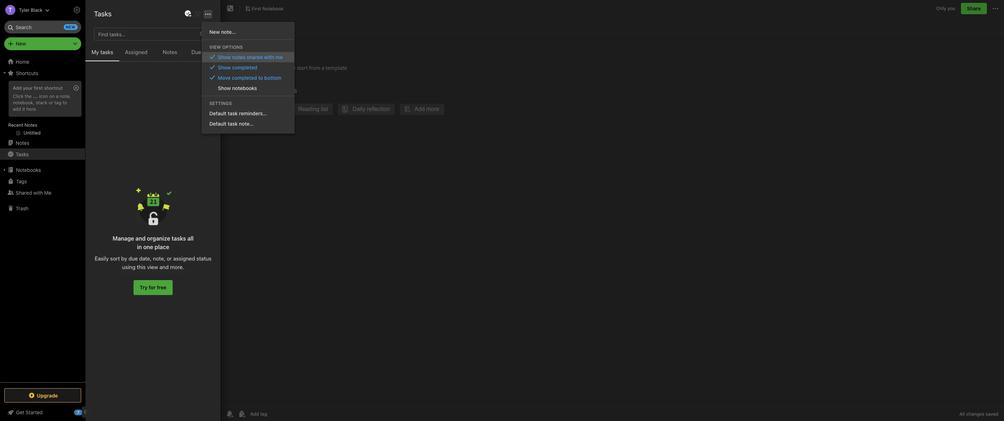 Task type: describe. For each thing, give the bounding box(es) containing it.
tasks inside my tasks button
[[100, 49, 113, 55]]

first
[[252, 6, 261, 11]]

upgrade
[[37, 393, 58, 399]]

using
[[122, 264, 135, 270]]

place
[[155, 244, 169, 250]]

Find tasks… text field
[[95, 28, 196, 40]]

last
[[227, 22, 237, 28]]

settings image
[[73, 6, 81, 14]]

upgrade button
[[4, 389, 81, 403]]

default for default task reminders…
[[209, 110, 226, 116]]

new note… link
[[202, 27, 294, 37]]

manage
[[113, 235, 134, 242]]

me
[[275, 54, 283, 60]]

note, inside icon on a note, notebook, stack or tag to add it here.
[[60, 93, 71, 99]]

assigned button
[[119, 48, 153, 61]]

saved
[[986, 411, 999, 417]]

tree containing home
[[0, 56, 85, 382]]

new task image
[[184, 10, 192, 18]]

completed for show
[[232, 64, 257, 70]]

show completed
[[218, 64, 257, 70]]

...
[[33, 93, 38, 99]]

add tag image
[[238, 410, 246, 419]]

click the ...
[[13, 93, 38, 99]]

on inside icon on a note, notebook, stack or tag to add it here.
[[49, 93, 55, 99]]

dates
[[203, 49, 216, 55]]

note… inside the dropdown list "menu"
[[239, 121, 254, 127]]

get
[[16, 410, 24, 416]]

first notebook
[[252, 6, 284, 11]]

or for tag
[[49, 100, 53, 105]]

show notebooks
[[218, 85, 257, 91]]

my tasks button
[[85, 48, 119, 61]]

tyler
[[19, 7, 29, 13]]

notebooks link
[[0, 164, 85, 176]]

new button
[[4, 37, 81, 50]]

organize
[[147, 235, 170, 242]]

home link
[[0, 56, 85, 67]]

first notebook button
[[243, 4, 286, 14]]

view
[[147, 264, 158, 270]]

here.
[[26, 106, 37, 112]]

me
[[44, 190, 51, 196]]

notes link
[[0, 137, 85, 149]]

default task note…
[[209, 121, 254, 127]]

options
[[222, 44, 243, 50]]

tags
[[16, 178, 27, 184]]

due
[[192, 49, 201, 55]]

free
[[157, 284, 167, 290]]

notes
[[232, 54, 245, 60]]

dropdown list menu containing show notes shared with me
[[202, 52, 294, 93]]

trash
[[16, 205, 28, 211]]

default for default task note…
[[209, 121, 226, 127]]

only
[[937, 5, 947, 11]]

notes inside button
[[163, 49, 177, 55]]

a
[[56, 93, 59, 99]]

status
[[197, 255, 212, 262]]

note window element
[[221, 0, 1004, 421]]

new for new note…
[[209, 29, 220, 35]]

to inside icon on a note, notebook, stack or tag to add it here.
[[63, 100, 67, 105]]

Help and Learning task checklist field
[[0, 407, 85, 419]]

view
[[209, 44, 221, 50]]

1
[[94, 22, 96, 28]]

all
[[960, 411, 965, 417]]

settings
[[209, 101, 232, 106]]

notebooks
[[16, 167, 41, 173]]

icon on a note, notebook, stack or tag to add it here.
[[13, 93, 71, 112]]

notebook,
[[13, 100, 35, 105]]

default task note… link
[[202, 118, 294, 129]]

recent notes
[[8, 122, 37, 128]]

one
[[143, 244, 153, 250]]

move completed to bottom
[[218, 75, 281, 81]]

Filter tasks field
[[193, 9, 202, 18]]

shared
[[247, 54, 263, 60]]

try
[[140, 284, 148, 290]]

easily
[[95, 255, 109, 262]]

completed for move
[[232, 75, 257, 81]]

new for new
[[16, 41, 26, 47]]

Search text field
[[9, 21, 76, 33]]

shared
[[16, 190, 32, 196]]

last edited on oct 31, 2023
[[227, 22, 291, 28]]

it
[[22, 106, 25, 112]]

task for note…
[[228, 121, 238, 127]]

share
[[967, 5, 981, 11]]

0 horizontal spatial note…
[[221, 29, 236, 35]]

shortcuts button
[[0, 67, 85, 79]]

filter tasks image
[[193, 10, 202, 18]]

click
[[13, 93, 23, 99]]

assigned
[[125, 49, 147, 55]]

with inside menu item
[[264, 54, 274, 60]]

oct
[[261, 22, 269, 28]]

on inside the note window element
[[254, 22, 260, 28]]

7
[[77, 410, 80, 415]]

get started
[[16, 410, 43, 416]]

move
[[218, 75, 231, 81]]

to inside the dropdown list "menu"
[[258, 75, 263, 81]]

date,
[[139, 255, 152, 262]]

show completed link
[[202, 62, 294, 72]]



Task type: locate. For each thing, give the bounding box(es) containing it.
edited
[[238, 22, 253, 28]]

show for show notes shared with me
[[218, 54, 231, 60]]

0 horizontal spatial and
[[136, 235, 146, 242]]

0 vertical spatial or
[[49, 100, 53, 105]]

0 vertical spatial tasks
[[94, 10, 112, 18]]

show for show notebooks
[[218, 85, 231, 91]]

default
[[209, 110, 226, 116], [209, 121, 226, 127]]

Note Editor text field
[[221, 34, 1004, 407]]

0 vertical spatial with
[[264, 54, 274, 60]]

Account field
[[0, 3, 50, 17]]

note, inside easily sort by due date, note, or assigned status using this view and more.
[[153, 255, 165, 262]]

0 horizontal spatial note,
[[60, 93, 71, 99]]

icon
[[39, 93, 48, 99]]

add
[[13, 106, 21, 112]]

0 horizontal spatial on
[[49, 93, 55, 99]]

1 show from the top
[[218, 54, 231, 60]]

shortcuts
[[16, 70, 38, 76]]

notebooks
[[232, 85, 257, 91]]

tree
[[0, 56, 85, 382]]

0 vertical spatial note,
[[60, 93, 71, 99]]

note, right a
[[60, 93, 71, 99]]

31,
[[271, 22, 277, 28]]

1 vertical spatial task
[[228, 121, 238, 127]]

tasks up notebooks at the left
[[16, 151, 29, 157]]

dropdown list menu containing default task reminders…
[[202, 108, 294, 129]]

show up move
[[218, 64, 231, 70]]

0 horizontal spatial new
[[16, 41, 26, 47]]

recent
[[8, 122, 23, 128]]

with
[[264, 54, 274, 60], [33, 190, 43, 196]]

show inside menu item
[[218, 54, 231, 60]]

tyler black
[[19, 7, 42, 13]]

all
[[187, 235, 194, 242]]

tasks left all
[[172, 235, 186, 242]]

note…
[[221, 29, 236, 35], [239, 121, 254, 127]]

completed
[[232, 64, 257, 70], [232, 75, 257, 81]]

notes
[[101, 7, 120, 15], [163, 49, 177, 55], [25, 122, 37, 128], [16, 140, 29, 146]]

More actions and view options field
[[202, 9, 212, 18]]

0 horizontal spatial to
[[63, 100, 67, 105]]

3 show from the top
[[218, 85, 231, 91]]

on left a
[[49, 93, 55, 99]]

task down default task reminders…
[[228, 121, 238, 127]]

1 vertical spatial show
[[218, 64, 231, 70]]

or up more.
[[167, 255, 172, 262]]

note,
[[60, 93, 71, 99], [153, 255, 165, 262]]

my
[[92, 49, 99, 55]]

task up default task note…
[[228, 110, 238, 116]]

show
[[218, 54, 231, 60], [218, 64, 231, 70], [218, 85, 231, 91]]

show for show completed
[[218, 64, 231, 70]]

new inside popup button
[[16, 41, 26, 47]]

0 vertical spatial to
[[258, 75, 263, 81]]

or left tag
[[49, 100, 53, 105]]

note… down default task reminders… link
[[239, 121, 254, 127]]

move completed to bottom link
[[202, 72, 294, 83]]

notebook
[[263, 6, 284, 11]]

assigned
[[173, 255, 195, 262]]

more.
[[170, 264, 184, 270]]

1 completed from the top
[[232, 64, 257, 70]]

new up 'view'
[[209, 29, 220, 35]]

1 vertical spatial default
[[209, 121, 226, 127]]

1 vertical spatial on
[[49, 93, 55, 99]]

0 horizontal spatial with
[[33, 190, 43, 196]]

share button
[[961, 3, 987, 14]]

2 vertical spatial show
[[218, 85, 231, 91]]

changes
[[967, 411, 985, 417]]

by
[[121, 255, 127, 262]]

1 horizontal spatial new
[[209, 29, 220, 35]]

click to collapse image
[[83, 408, 88, 417]]

1 horizontal spatial to
[[258, 75, 263, 81]]

1 task from the top
[[228, 110, 238, 116]]

new search field
[[9, 21, 78, 33]]

shared with me link
[[0, 187, 85, 198]]

add
[[13, 85, 22, 91]]

0 vertical spatial completed
[[232, 64, 257, 70]]

group containing add your first shortcut
[[0, 79, 85, 140]]

trash link
[[0, 203, 85, 214]]

1 vertical spatial tasks
[[16, 151, 29, 157]]

1 vertical spatial or
[[167, 255, 172, 262]]

tasks up note
[[94, 10, 112, 18]]

1 horizontal spatial and
[[160, 264, 169, 270]]

bottom
[[264, 75, 281, 81]]

started
[[26, 410, 43, 416]]

to
[[258, 75, 263, 81], [63, 100, 67, 105]]

expand note image
[[226, 4, 235, 13]]

1 vertical spatial note…
[[239, 121, 254, 127]]

1 vertical spatial completed
[[232, 75, 257, 81]]

add a reminder image
[[225, 410, 234, 419]]

show notes shared with me
[[218, 54, 283, 60]]

black
[[31, 7, 42, 13]]

sort
[[110, 255, 120, 262]]

tag
[[54, 100, 61, 105]]

1 vertical spatial new
[[16, 41, 26, 47]]

tasks inside manage and organize tasks all in one place
[[172, 235, 186, 242]]

tasks button
[[0, 149, 85, 160]]

notes up note
[[101, 7, 120, 15]]

2023
[[279, 22, 291, 28]]

due dates button
[[187, 48, 221, 61]]

tasks down "untitled"
[[100, 49, 113, 55]]

group
[[0, 79, 85, 140]]

2 show from the top
[[218, 64, 231, 70]]

0 vertical spatial new
[[209, 29, 220, 35]]

show notes shared with me link
[[202, 52, 294, 62]]

1 horizontal spatial or
[[167, 255, 172, 262]]

or for assigned
[[167, 255, 172, 262]]

1 vertical spatial tasks
[[172, 235, 186, 242]]

view options
[[209, 44, 243, 50]]

tasks
[[94, 10, 112, 18], [16, 151, 29, 157]]

0 horizontal spatial tasks
[[100, 49, 113, 55]]

0 vertical spatial default
[[209, 110, 226, 116]]

and inside easily sort by due date, note, or assigned status using this view and more.
[[160, 264, 169, 270]]

untitled button
[[85, 34, 221, 77]]

first
[[34, 85, 43, 91]]

notes inside group
[[25, 122, 37, 128]]

show down view options
[[218, 54, 231, 60]]

due dates
[[192, 49, 216, 55]]

1 note
[[94, 22, 108, 28]]

completed up notebooks
[[232, 75, 257, 81]]

1 horizontal spatial tasks
[[172, 235, 186, 242]]

new
[[66, 25, 76, 29]]

shared with me
[[16, 190, 51, 196]]

note… down 'last'
[[221, 29, 236, 35]]

or inside icon on a note, notebook, stack or tag to add it here.
[[49, 100, 53, 105]]

or inside easily sort by due date, note, or assigned status using this view and more.
[[167, 255, 172, 262]]

manage and organize tasks all in one place
[[113, 235, 194, 250]]

task for reminders…
[[228, 110, 238, 116]]

0 horizontal spatial tasks
[[16, 151, 29, 157]]

completed up move completed to bottom link
[[232, 64, 257, 70]]

dropdown list menu
[[202, 52, 294, 93], [202, 108, 294, 129]]

and
[[136, 235, 146, 242], [160, 264, 169, 270]]

due
[[129, 255, 138, 262]]

1 default from the top
[[209, 110, 226, 116]]

you
[[948, 5, 956, 11]]

home
[[16, 59, 29, 65]]

show notebooks link
[[202, 83, 294, 93]]

1 horizontal spatial note…
[[239, 121, 254, 127]]

2 dropdown list menu from the top
[[202, 108, 294, 129]]

0 vertical spatial on
[[254, 22, 260, 28]]

1 vertical spatial with
[[33, 190, 43, 196]]

1 vertical spatial note,
[[153, 255, 165, 262]]

expand notebooks image
[[2, 167, 7, 173]]

default task reminders…
[[209, 110, 267, 116]]

0 vertical spatial task
[[228, 110, 238, 116]]

0 vertical spatial and
[[136, 235, 146, 242]]

untitled
[[95, 41, 114, 47]]

1 horizontal spatial note,
[[153, 255, 165, 262]]

and up in
[[136, 235, 146, 242]]

1 dropdown list menu from the top
[[202, 52, 294, 93]]

0 vertical spatial tasks
[[100, 49, 113, 55]]

tasks inside 'button'
[[16, 151, 29, 157]]

note, up view
[[153, 255, 165, 262]]

note
[[98, 22, 108, 28]]

2 completed from the top
[[232, 75, 257, 81]]

stack
[[36, 100, 47, 105]]

shortcut
[[44, 85, 63, 91]]

new up home
[[16, 41, 26, 47]]

notes down recent notes
[[16, 140, 29, 146]]

and right view
[[160, 264, 169, 270]]

1 horizontal spatial on
[[254, 22, 260, 28]]

new note…
[[209, 29, 236, 35]]

new
[[209, 29, 220, 35], [16, 41, 26, 47]]

to right tag
[[63, 100, 67, 105]]

and inside manage and organize tasks all in one place
[[136, 235, 146, 242]]

tasks
[[100, 49, 113, 55], [172, 235, 186, 242]]

your
[[23, 85, 33, 91]]

0 vertical spatial show
[[218, 54, 231, 60]]

2 task from the top
[[228, 121, 238, 127]]

more actions and view options image
[[204, 10, 212, 18]]

to left bottom
[[258, 75, 263, 81]]

this
[[137, 264, 146, 270]]

on left oct
[[254, 22, 260, 28]]

show down move
[[218, 85, 231, 91]]

show notes shared with me menu item
[[202, 52, 294, 62]]

1 horizontal spatial with
[[264, 54, 274, 60]]

0 vertical spatial note…
[[221, 29, 236, 35]]

1 horizontal spatial tasks
[[94, 10, 112, 18]]

add your first shortcut
[[13, 85, 63, 91]]

task
[[228, 110, 238, 116], [228, 121, 238, 127]]

try for free
[[140, 284, 167, 290]]

with inside tree
[[33, 190, 43, 196]]

0 horizontal spatial or
[[49, 100, 53, 105]]

0 vertical spatial dropdown list menu
[[202, 52, 294, 93]]

on
[[254, 22, 260, 28], [49, 93, 55, 99]]

all changes saved
[[960, 411, 999, 417]]

the
[[25, 93, 32, 99]]

notes right recent
[[25, 122, 37, 128]]

1 vertical spatial dropdown list menu
[[202, 108, 294, 129]]

default task reminders… link
[[202, 108, 294, 118]]

for
[[149, 284, 156, 290]]

1 vertical spatial and
[[160, 264, 169, 270]]

notes left the due
[[163, 49, 177, 55]]

1 vertical spatial to
[[63, 100, 67, 105]]

try for free button
[[134, 280, 173, 295]]

2 default from the top
[[209, 121, 226, 127]]



Task type: vqa. For each thing, say whether or not it's contained in the screenshot.
Help and Learning task checklist field
yes



